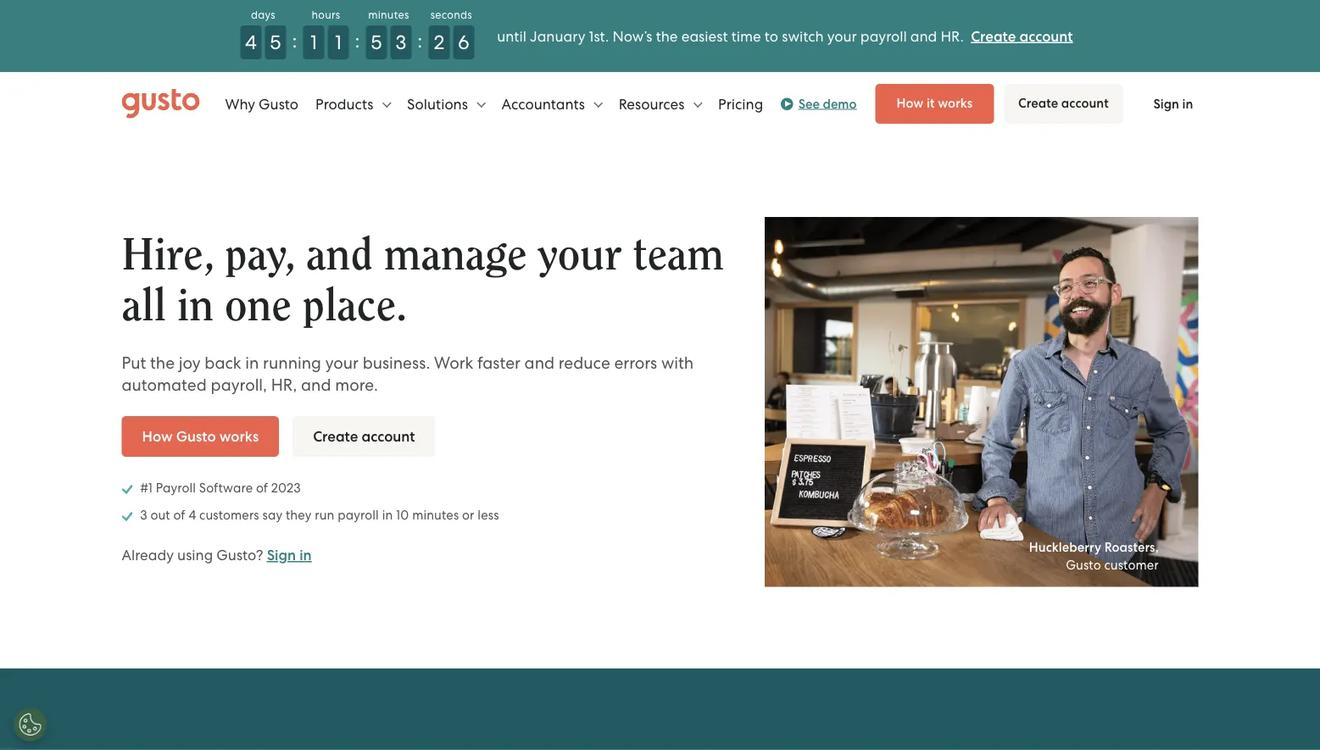 Task type: locate. For each thing, give the bounding box(es) containing it.
2 : from the left
[[355, 29, 360, 53]]

see demo link
[[780, 94, 857, 114]]

2 1 from the left
[[335, 31, 342, 54]]

3 left '2' in the left of the page
[[395, 31, 406, 54]]

3 left out
[[140, 508, 147, 523]]

one
[[225, 284, 291, 329]]

pricing link
[[718, 78, 763, 129]]

0 horizontal spatial sign
[[267, 547, 296, 564]]

pay,
[[225, 233, 295, 278]]

your
[[827, 27, 857, 44], [538, 233, 622, 278], [325, 353, 359, 373]]

0 vertical spatial works
[[938, 95, 973, 111]]

4
[[245, 31, 257, 54], [189, 508, 196, 523]]

5
[[270, 31, 281, 54], [371, 31, 382, 54]]

works
[[938, 95, 973, 111], [219, 428, 259, 445]]

0 horizontal spatial sign in link
[[267, 547, 312, 564]]

joy
[[179, 353, 201, 373]]

0 horizontal spatial minutes
[[368, 8, 409, 21]]

0 horizontal spatial how
[[142, 428, 173, 445]]

create account link
[[971, 27, 1073, 45], [1004, 84, 1123, 124], [293, 416, 435, 457]]

tiny image
[[785, 101, 791, 107]]

how for how it works
[[897, 95, 924, 111]]

or
[[462, 508, 475, 523]]

1 horizontal spatial 3
[[395, 31, 406, 54]]

1 vertical spatial your
[[538, 233, 622, 278]]

products button
[[315, 78, 391, 129]]

with
[[661, 353, 694, 373]]

1 horizontal spatial :
[[355, 29, 360, 53]]

sign in link
[[1133, 85, 1214, 123], [267, 547, 312, 564]]

how gusto works
[[142, 428, 259, 445]]

0 horizontal spatial of
[[173, 508, 185, 523]]

sign in
[[1153, 96, 1193, 112]]

2 horizontal spatial your
[[827, 27, 857, 44]]

1 horizontal spatial 5
[[371, 31, 382, 54]]

1 vertical spatial sign in link
[[267, 547, 312, 564]]

1 horizontal spatial payroll
[[861, 27, 907, 44]]

1 horizontal spatial the
[[656, 27, 678, 44]]

2 vertical spatial account
[[362, 428, 415, 445]]

10
[[396, 508, 409, 523]]

1 vertical spatial create account link
[[1004, 84, 1123, 124]]

3
[[395, 31, 406, 54], [140, 508, 147, 523]]

3 for 3 out of 4 customers say they run payroll in 10 minutes or less
[[140, 508, 147, 523]]

0 horizontal spatial :
[[292, 29, 297, 53]]

hire,
[[122, 233, 214, 278]]

of right out
[[173, 508, 185, 523]]

3 : from the left
[[417, 29, 423, 53]]

say
[[262, 508, 283, 523]]

2 vertical spatial your
[[325, 353, 359, 373]]

and left hr.
[[910, 27, 937, 44]]

2 horizontal spatial create
[[1018, 95, 1058, 111]]

payroll
[[156, 481, 196, 496]]

0 vertical spatial create account
[[1018, 95, 1109, 111]]

0 vertical spatial payroll
[[861, 27, 907, 44]]

1 vertical spatial the
[[150, 353, 175, 373]]

of left "2023"
[[256, 481, 268, 496]]

0 horizontal spatial 5
[[270, 31, 281, 54]]

1 vertical spatial works
[[219, 428, 259, 445]]

more.
[[335, 375, 378, 395]]

3 inside hire, pay, and manage your team all in one place. main content
[[140, 508, 147, 523]]

how left it
[[897, 95, 924, 111]]

create inside main 'element'
[[1018, 95, 1058, 111]]

software
[[199, 481, 253, 496]]

3 out of 4 customers say they run payroll in 10 minutes or less
[[137, 508, 499, 523]]

create account
[[1018, 95, 1109, 111], [313, 428, 415, 445]]

gusto
[[259, 95, 299, 112], [176, 428, 216, 445], [1066, 558, 1101, 573]]

minutes right hours
[[368, 8, 409, 21]]

1 horizontal spatial minutes
[[412, 508, 459, 523]]

run
[[315, 508, 335, 523]]

2 horizontal spatial gusto
[[1066, 558, 1101, 573]]

0 horizontal spatial 4
[[189, 508, 196, 523]]

1 : from the left
[[292, 29, 297, 53]]

#1
[[140, 481, 153, 496]]

1 vertical spatial 3
[[140, 508, 147, 523]]

time
[[731, 27, 761, 44]]

: up products dropdown button
[[355, 29, 360, 53]]

0 vertical spatial account
[[1020, 27, 1073, 45]]

0 vertical spatial your
[[827, 27, 857, 44]]

create
[[971, 27, 1016, 45], [1018, 95, 1058, 111], [313, 428, 358, 445]]

how inside hire, pay, and manage your team all in one place. main content
[[142, 428, 173, 445]]

easiest
[[681, 27, 728, 44]]

1 horizontal spatial 4
[[245, 31, 257, 54]]

0 horizontal spatial your
[[325, 353, 359, 373]]

and
[[910, 27, 937, 44], [306, 233, 373, 278], [525, 353, 555, 373], [301, 375, 331, 395]]

: left '2' in the left of the page
[[417, 29, 423, 53]]

1 horizontal spatial sign in link
[[1133, 85, 1214, 123]]

sign inside main 'element'
[[1153, 96, 1179, 112]]

0 vertical spatial gusto
[[259, 95, 299, 112]]

resources
[[619, 95, 688, 112]]

0 horizontal spatial the
[[150, 353, 175, 373]]

how
[[897, 95, 924, 111], [142, 428, 173, 445]]

hire, pay, and manage your team all in one place.
[[122, 233, 724, 329]]

:
[[292, 29, 297, 53], [355, 29, 360, 53], [417, 29, 423, 53]]

in inside hire, pay, and manage your team all in one place.
[[177, 284, 214, 329]]

2 vertical spatial create account link
[[293, 416, 435, 457]]

gusto inside main 'element'
[[259, 95, 299, 112]]

gusto right why at the left of the page
[[259, 95, 299, 112]]

january
[[530, 27, 585, 44]]

1 vertical spatial payroll
[[338, 508, 379, 523]]

0 vertical spatial the
[[656, 27, 678, 44]]

1 vertical spatial create
[[1018, 95, 1058, 111]]

in
[[1182, 96, 1193, 112], [177, 284, 214, 329], [245, 353, 259, 373], [382, 508, 393, 523], [299, 547, 312, 564]]

1 horizontal spatial 1
[[335, 31, 342, 54]]

0 horizontal spatial 3
[[140, 508, 147, 523]]

1 horizontal spatial how
[[897, 95, 924, 111]]

1 horizontal spatial create
[[971, 27, 1016, 45]]

errors
[[614, 353, 657, 373]]

1 horizontal spatial works
[[938, 95, 973, 111]]

1 vertical spatial minutes
[[412, 508, 459, 523]]

to
[[765, 27, 778, 44]]

huckleberry
[[1029, 540, 1102, 556]]

the
[[656, 27, 678, 44], [150, 353, 175, 373]]

1
[[310, 31, 317, 54], [335, 31, 342, 54]]

create account inside main 'element'
[[1018, 95, 1109, 111]]

: for 3
[[417, 29, 423, 53]]

4 down payroll
[[189, 508, 196, 523]]

minutes
[[368, 8, 409, 21], [412, 508, 459, 523]]

0 horizontal spatial gusto
[[176, 428, 216, 445]]

minutes left "or"
[[412, 508, 459, 523]]

the right now's
[[656, 27, 678, 44]]

0 horizontal spatial 1
[[310, 31, 317, 54]]

1 vertical spatial 4
[[189, 508, 196, 523]]

0 vertical spatial sign
[[1153, 96, 1179, 112]]

solutions
[[407, 95, 471, 112]]

2 5 from the left
[[371, 31, 382, 54]]

less
[[478, 508, 499, 523]]

2 vertical spatial create
[[313, 428, 358, 445]]

0 vertical spatial 3
[[395, 31, 406, 54]]

payroll right run
[[338, 508, 379, 523]]

pricing
[[718, 95, 763, 112]]

works inside how gusto works link
[[219, 428, 259, 445]]

put the joy back in running your business. work faster and reduce errors with automated payroll, hr, and more.
[[122, 353, 694, 395]]

how inside main 'element'
[[897, 95, 924, 111]]

work
[[434, 353, 473, 373]]

works right it
[[938, 95, 973, 111]]

0 horizontal spatial create
[[313, 428, 358, 445]]

: up why gusto
[[292, 29, 297, 53]]

and up place.
[[306, 233, 373, 278]]

1 vertical spatial sign
[[267, 547, 296, 564]]

1 horizontal spatial gusto
[[259, 95, 299, 112]]

payroll left hr.
[[861, 27, 907, 44]]

customers
[[199, 508, 259, 523]]

create inside hire, pay, and manage your team all in one place. main content
[[313, 428, 358, 445]]

using
[[177, 547, 213, 564]]

of
[[256, 481, 268, 496], [173, 508, 185, 523]]

0 horizontal spatial works
[[219, 428, 259, 445]]

0 horizontal spatial create account
[[313, 428, 415, 445]]

payroll
[[861, 27, 907, 44], [338, 508, 379, 523]]

5 left '2' in the left of the page
[[371, 31, 382, 54]]

1 horizontal spatial sign
[[1153, 96, 1179, 112]]

works for how it works
[[938, 95, 973, 111]]

hours
[[312, 8, 340, 21]]

1 5 from the left
[[270, 31, 281, 54]]

2 horizontal spatial :
[[417, 29, 423, 53]]

roasters,
[[1105, 540, 1159, 556]]

0 vertical spatial create account link
[[971, 27, 1073, 45]]

works inside how it works link
[[938, 95, 973, 111]]

sign in link inside hire, pay, and manage your team all in one place. main content
[[267, 547, 312, 564]]

the up automated
[[150, 353, 175, 373]]

sign
[[1153, 96, 1179, 112], [267, 547, 296, 564]]

5 down days
[[270, 31, 281, 54]]

gusto down 'huckleberry'
[[1066, 558, 1101, 573]]

2 vertical spatial gusto
[[1066, 558, 1101, 573]]

1 vertical spatial create account
[[313, 428, 415, 445]]

account
[[1020, 27, 1073, 45], [1061, 95, 1109, 111], [362, 428, 415, 445]]

why gusto link
[[225, 78, 299, 129]]

1 vertical spatial account
[[1061, 95, 1109, 111]]

0 vertical spatial of
[[256, 481, 268, 496]]

0 horizontal spatial payroll
[[338, 508, 379, 523]]

1 vertical spatial gusto
[[176, 428, 216, 445]]

see
[[798, 96, 820, 112]]

gusto up payroll
[[176, 428, 216, 445]]

4 down days
[[245, 31, 257, 54]]

why
[[225, 95, 255, 112]]

1 horizontal spatial your
[[538, 233, 622, 278]]

0 vertical spatial minutes
[[368, 8, 409, 21]]

0 vertical spatial 4
[[245, 31, 257, 54]]

1 vertical spatial how
[[142, 428, 173, 445]]

until
[[497, 27, 526, 44]]

how down automated
[[142, 428, 173, 445]]

2
[[434, 31, 444, 54]]

0 vertical spatial create
[[971, 27, 1016, 45]]

0 vertical spatial how
[[897, 95, 924, 111]]

works down payroll, on the bottom of page
[[219, 428, 259, 445]]

and right faster
[[525, 353, 555, 373]]

1 horizontal spatial create account
[[1018, 95, 1109, 111]]



Task type: describe. For each thing, give the bounding box(es) containing it.
now's
[[613, 27, 652, 44]]

gusto for how
[[176, 428, 216, 445]]

team
[[633, 233, 724, 278]]

days
[[251, 8, 276, 21]]

minutes inside hire, pay, and manage your team all in one place. main content
[[412, 508, 459, 523]]

seconds
[[430, 8, 472, 21]]

out
[[150, 508, 170, 523]]

the inside put the joy back in running your business. work faster and reduce errors with automated payroll, hr, and more.
[[150, 353, 175, 373]]

customer
[[1104, 558, 1159, 573]]

payroll,
[[211, 375, 267, 395]]

4 inside hire, pay, and manage your team all in one place. main content
[[189, 508, 196, 523]]

in inside put the joy back in running your business. work faster and reduce errors with automated payroll, hr, and more.
[[245, 353, 259, 373]]

hire, pay, and manage your team all in one place. main content
[[0, 136, 1320, 750]]

back
[[205, 353, 241, 373]]

automated
[[122, 375, 207, 395]]

and inside until january 1st. now's the easiest time to switch your payroll and hr. create account
[[910, 27, 937, 44]]

sign inside hire, pay, and manage your team all in one place. main content
[[267, 547, 296, 564]]

1 vertical spatial of
[[173, 508, 185, 523]]

your inside put the joy back in running your business. work faster and reduce errors with automated payroll, hr, and more.
[[325, 353, 359, 373]]

accountants button
[[502, 78, 603, 129]]

1 horizontal spatial of
[[256, 481, 268, 496]]

payroll inside until january 1st. now's the easiest time to switch your payroll and hr. create account
[[861, 27, 907, 44]]

gusto inside huckleberry roasters, gusto customer
[[1066, 558, 1101, 573]]

your inside hire, pay, and manage your team all in one place.
[[538, 233, 622, 278]]

online payroll services, hr, and benefits | gusto image
[[122, 89, 200, 119]]

in inside 'element'
[[1182, 96, 1193, 112]]

hr.
[[941, 27, 964, 44]]

see demo
[[798, 96, 857, 112]]

gusto image image
[[765, 217, 1199, 587]]

create account inside hire, pay, and manage your team all in one place. main content
[[313, 428, 415, 445]]

main element
[[122, 78, 1214, 129]]

why gusto
[[225, 95, 299, 112]]

gusto for why
[[259, 95, 299, 112]]

account inside main 'element'
[[1061, 95, 1109, 111]]

business.
[[363, 353, 430, 373]]

: for 1
[[355, 29, 360, 53]]

your inside until january 1st. now's the easiest time to switch your payroll and hr. create account
[[827, 27, 857, 44]]

already using gusto? sign in
[[122, 547, 312, 564]]

running
[[263, 353, 321, 373]]

6
[[458, 31, 469, 54]]

solutions button
[[407, 78, 486, 129]]

the inside until january 1st. now's the easiest time to switch your payroll and hr. create account
[[656, 27, 678, 44]]

how for how gusto works
[[142, 428, 173, 445]]

products
[[315, 95, 377, 112]]

1 1 from the left
[[310, 31, 317, 54]]

payroll inside hire, pay, and manage your team all in one place. main content
[[338, 508, 379, 523]]

#1 payroll software of 2023
[[137, 481, 301, 496]]

all
[[122, 284, 166, 329]]

1st.
[[589, 27, 609, 44]]

resources button
[[619, 78, 703, 129]]

until january 1st. now's the easiest time to switch your payroll and hr. create account
[[497, 27, 1073, 45]]

3 for 3
[[395, 31, 406, 54]]

2023
[[271, 481, 301, 496]]

works for how gusto works
[[219, 428, 259, 445]]

huckleberry roasters, gusto customer
[[1029, 540, 1159, 573]]

how gusto works link
[[122, 416, 279, 457]]

hr,
[[271, 375, 297, 395]]

: for 5
[[292, 29, 297, 53]]

how it works
[[897, 95, 973, 111]]

demo
[[823, 96, 857, 112]]

gusto?
[[217, 547, 263, 564]]

manage
[[384, 233, 527, 278]]

reduce
[[559, 353, 610, 373]]

0 vertical spatial sign in link
[[1133, 85, 1214, 123]]

and right hr,
[[301, 375, 331, 395]]

and inside hire, pay, and manage your team all in one place.
[[306, 233, 373, 278]]

account inside hire, pay, and manage your team all in one place. main content
[[362, 428, 415, 445]]

faster
[[477, 353, 521, 373]]

they
[[286, 508, 312, 523]]

put
[[122, 353, 146, 373]]

how it works link
[[875, 84, 994, 124]]

already
[[122, 547, 174, 564]]

switch
[[782, 27, 824, 44]]

accountants
[[502, 95, 589, 112]]

it
[[927, 95, 935, 111]]

place.
[[302, 284, 407, 329]]



Task type: vqa. For each thing, say whether or not it's contained in the screenshot.


